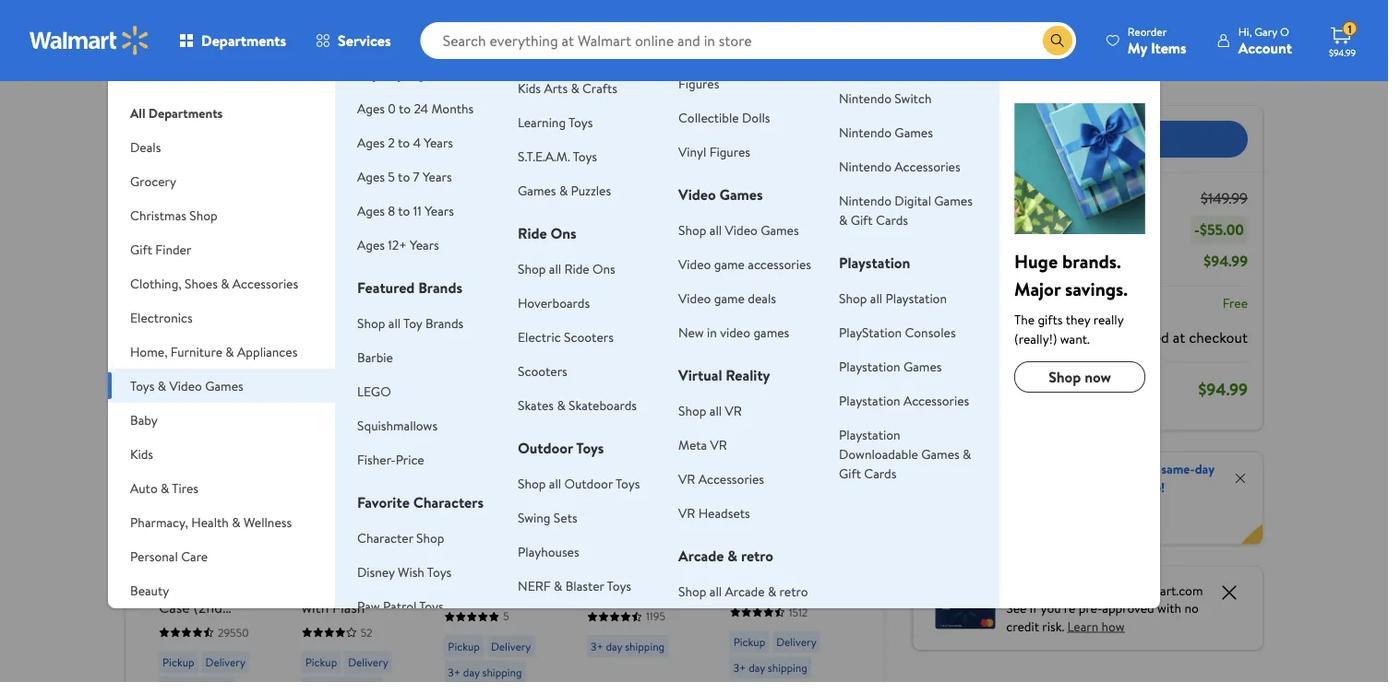 Task type: describe. For each thing, give the bounding box(es) containing it.
walmart image
[[30, 26, 150, 55]]

add walmart protection plan by allstate
[[268, 66, 494, 84]]

year for 2-
[[307, 164, 331, 182]]

playhouses link
[[518, 543, 579, 561]]

fisher-
[[357, 451, 396, 469]]

now $86.88 group
[[730, 334, 839, 683]]

video game accessories
[[678, 255, 811, 273]]

seller for $19.88
[[333, 344, 359, 360]]

1 vertical spatial $94.99
[[1204, 251, 1248, 271]]

add to cart image for $86.88
[[740, 459, 762, 481]]

try walmart+ free for 30 days!
[[952, 505, 1121, 523]]

latte
[[633, 601, 666, 622]]

playstation games
[[839, 358, 942, 376]]

& right "health"
[[232, 514, 240, 532]]

$24.98
[[301, 536, 339, 554]]

0 vertical spatial 1
[[1348, 21, 1352, 37]]

with for see
[[1157, 600, 1181, 618]]

to inside become a member to get free same-day delivery, gas discounts & more!
[[1098, 461, 1110, 479]]

day left "returns"
[[317, 14, 337, 32]]

estimated total
[[928, 379, 1027, 400]]

Search search field
[[420, 22, 1076, 59]]

beauty
[[130, 582, 169, 600]]

video for video game deals
[[678, 289, 711, 307]]

with for now
[[159, 577, 186, 597]]

playstation for playstation games
[[839, 358, 900, 376]]

best for now $19.88
[[309, 344, 330, 360]]

& inside become a member to get free same-day delivery, gas discounts & more!
[[1120, 479, 1129, 497]]

toy
[[403, 314, 422, 332]]

toys & video games image
[[1014, 103, 1145, 234]]

new in video games link
[[678, 323, 789, 341]]

5 inside $14.00 group
[[503, 609, 509, 624]]

shop now
[[1049, 367, 1111, 388]]

0 vertical spatial scooters
[[564, 328, 614, 346]]

shipping for $14.00
[[482, 664, 522, 680]]

add button for $19.88
[[305, 455, 372, 485]]

see
[[1006, 600, 1027, 618]]

switch
[[895, 89, 932, 107]]

dolls
[[742, 108, 770, 126]]

increase quantity sony wh-ch720n-noise canceling wireless bluetooth headphones- black, current quantity 1 image
[[838, 217, 853, 232]]

0 vertical spatial retro
[[741, 546, 773, 567]]

52
[[361, 625, 372, 640]]

now for now $99.00
[[159, 513, 192, 536]]

now $99.00 $129.00 apple airpods with charging case (2nd generation)
[[159, 513, 249, 638]]

& right pack
[[768, 583, 776, 601]]

1 maker, from the top
[[587, 601, 630, 622]]

nintendo for nintendo digital games & gift cards
[[839, 191, 892, 209]]

kids arts & crafts
[[518, 79, 617, 97]]

figures inside "collectible action figures"
[[678, 74, 719, 92]]

all for virtual reality
[[710, 402, 722, 420]]

game for deals
[[714, 289, 745, 307]]

hi,
[[1238, 24, 1252, 39]]

1 vertical spatial figures
[[709, 143, 750, 161]]

free for free
[[1223, 294, 1248, 312]]

for inside "button"
[[676, 215, 692, 233]]

0 horizontal spatial 4
[[413, 133, 421, 151]]

shop for shop all video games
[[678, 221, 706, 239]]

appliances
[[237, 343, 297, 361]]

vr down virtual reality
[[725, 402, 742, 420]]

playstation downloadable games & gift cards
[[839, 426, 971, 483]]

0 vertical spatial brands
[[418, 278, 462, 298]]

my
[[1128, 37, 1147, 58]]

swing sets
[[518, 509, 577, 527]]

cup
[[587, 581, 613, 601]]

games inside dropdown button
[[205, 377, 243, 395]]

1 vertical spatial for
[[222, 299, 243, 323]]

credit
[[1006, 618, 1039, 636]]

arcade & retro
[[678, 546, 773, 567]]

deals button
[[108, 130, 335, 164]]

3+ day shipping inside $187.00 group
[[591, 639, 665, 654]]

playstation for playstation
[[839, 253, 910, 273]]

decrease quantity sony wh-ch720n-noise canceling wireless bluetooth headphones- black, current quantity 1 image
[[759, 217, 774, 232]]

o
[[1280, 24, 1289, 39]]

christmas shop button
[[108, 198, 335, 233]]

& inside playstation downloadable games & gift cards
[[963, 445, 971, 463]]

day inside $187.00 group
[[606, 639, 622, 654]]

video games
[[678, 185, 763, 205]]

favorite
[[357, 493, 410, 513]]

add to cart image for keurig
[[597, 459, 620, 481]]

at inside the view details (only one option can be selected at a time.)
[[428, 110, 438, 126]]

pickup for justice
[[448, 639, 480, 654]]

dismiss capital one banner image
[[1218, 582, 1240, 604]]

finder
[[155, 240, 191, 258]]

to for ages 2 to 4 years
[[398, 133, 410, 151]]

& down home,
[[158, 377, 166, 395]]

with inside now $19.88 $24.98 onn. reusable 35mm camera with flash
[[301, 597, 329, 617]]

& right arts
[[571, 79, 579, 97]]

1195
[[646, 609, 665, 624]]

services
[[338, 30, 391, 51]]

shop down favorite characters
[[416, 529, 444, 547]]

Walmart Site-Wide search field
[[420, 22, 1076, 59]]

ideas
[[181, 299, 218, 323]]

accessories for playstation accessories
[[903, 392, 969, 410]]

games up accessories
[[761, 221, 799, 239]]

plan for $11.00
[[334, 134, 357, 152]]

& right "skates"
[[557, 396, 565, 414]]

shop for shop all arcade & retro
[[678, 583, 706, 601]]

months
[[431, 99, 474, 117]]

days!
[[1093, 505, 1121, 523]]

$14.00 group
[[444, 334, 554, 683]]

now
[[1085, 367, 1111, 388]]

video for video game accessories
[[678, 255, 711, 273]]

1 vertical spatial scooters
[[518, 362, 567, 380]]

1 vertical spatial 1
[[804, 216, 808, 234]]

shop for shop all vr
[[678, 402, 706, 420]]

blaster
[[565, 577, 604, 595]]

shop for shop all ride ons
[[518, 260, 546, 278]]

coffee
[[617, 581, 661, 601]]

3+ for $14.00
[[448, 664, 460, 680]]

earn 5% cash back on walmart.com
[[1006, 582, 1203, 600]]

disney
[[357, 563, 395, 581]]

0 horizontal spatial ons
[[550, 223, 577, 244]]

patrol
[[383, 598, 417, 616]]

apple for $99.00
[[159, 557, 196, 577]]

delivery for $99.00
[[205, 655, 245, 670]]

playstation up consoles
[[885, 289, 947, 307]]

to for ages 8 to 11 years
[[398, 202, 410, 220]]

one
[[297, 110, 315, 126]]

games down switch
[[895, 123, 933, 141]]

0 horizontal spatial by
[[389, 63, 404, 83]]

years for ages 2 to 4 years
[[424, 133, 453, 151]]

$187.00 group
[[587, 334, 696, 683]]

all for video games
[[710, 221, 722, 239]]

nintendo for nintendo switch
[[839, 89, 892, 107]]

games down s.t.e.a.m.
[[518, 181, 556, 199]]

shop inside dropdown button
[[189, 206, 218, 224]]

now $19.88 $24.98 onn. reusable 35mm camera with flash
[[301, 513, 395, 617]]

furniture
[[171, 343, 222, 361]]

& right furniture on the left of the page
[[226, 343, 234, 361]]

checkout for calculated at checkout
[[1189, 327, 1248, 347]]

video left decrease quantity sony wh-ch720n-noise canceling wireless bluetooth headphones- black, current quantity 1 icon
[[725, 221, 758, 239]]

age
[[407, 63, 433, 83]]

1 vertical spatial ride
[[564, 260, 589, 278]]

a inside the view details (only one option can be selected at a time.)
[[440, 110, 446, 126]]

learn how
[[1067, 618, 1125, 636]]

vr left headsets
[[678, 504, 695, 522]]

electronics button
[[108, 301, 335, 335]]

5%
[[1035, 582, 1051, 600]]

characters
[[413, 493, 484, 513]]

0 vertical spatial ride
[[518, 223, 547, 244]]

gift down clothing,
[[148, 299, 177, 323]]

tires
[[172, 479, 198, 497]]

video game deals
[[678, 289, 776, 307]]

shop for shop all outdoor toys
[[518, 475, 546, 493]]

nintendo accessories link
[[839, 157, 960, 175]]

gift inside nintendo digital games & gift cards
[[851, 211, 873, 229]]

0 vertical spatial $94.99
[[1329, 46, 1356, 59]]

serve
[[629, 561, 665, 581]]

wellness
[[244, 514, 292, 532]]

games & puzzles link
[[518, 181, 611, 199]]

cafe
[[646, 540, 676, 561]]

shop for shop all playstation
[[839, 289, 867, 307]]

price
[[396, 451, 424, 469]]

- inside the now $86.88 $99.00 apple airtag - 4 pack
[[813, 557, 819, 577]]

next slide for horizontalscrollerrecommendations list image
[[802, 404, 847, 448]]

kids button
[[108, 437, 335, 472]]

barbie link
[[357, 348, 393, 366]]

30-
[[298, 14, 317, 32]]

crossbody,
[[444, 601, 515, 622]]

consoles
[[905, 323, 956, 341]]

& right nerf
[[554, 577, 562, 595]]

& up pack
[[727, 546, 737, 567]]

vr accessories
[[678, 470, 764, 488]]

same-
[[1161, 461, 1195, 479]]

paw patrol toys
[[357, 598, 444, 616]]

shop now link
[[1014, 362, 1145, 393]]

-$55.00
[[1194, 220, 1244, 240]]

accessories for nintendo accessories
[[895, 157, 960, 175]]

estimated
[[928, 379, 993, 400]]

2 maker, from the top
[[587, 662, 630, 682]]

fisher-price link
[[357, 451, 424, 469]]

vr accessories link
[[678, 470, 764, 488]]

swing
[[518, 509, 551, 527]]

0 vertical spatial arcade
[[678, 546, 724, 567]]

ages for ages 12+ years
[[357, 236, 385, 254]]

& left tires
[[161, 479, 169, 497]]

add inside now $86.88 group
[[762, 461, 785, 479]]

(2nd
[[193, 597, 222, 617]]

girls
[[492, 540, 522, 561]]

years right 12+
[[410, 236, 439, 254]]

nintendo for nintendo accessories
[[839, 157, 892, 175]]

pets button
[[108, 608, 335, 642]]

4 inside the now $86.88 $99.00 apple airtag - 4 pack
[[823, 557, 832, 577]]

care
[[181, 548, 208, 566]]

home, furniture & appliances button
[[108, 335, 335, 369]]

$99.00 inside the now $86.88 $99.00 apple airtag - 4 pack
[[730, 536, 768, 554]]

0 horizontal spatial k-
[[632, 540, 646, 561]]

best seller for $99.00
[[166, 344, 216, 360]]

shop all ride ons link
[[518, 260, 615, 278]]

& inside nintendo digital games & gift cards
[[839, 211, 848, 229]]

arts
[[544, 79, 568, 97]]

vr right 'meta'
[[710, 436, 727, 454]]

all departments
[[130, 104, 223, 122]]

checkout for continue to checkout
[[1098, 129, 1157, 149]]

continue to checkout button
[[928, 121, 1248, 158]]

departments inside dropdown button
[[201, 30, 286, 51]]

shipping for now
[[768, 660, 807, 676]]

3+ day shipping for $14.00
[[448, 664, 522, 680]]

action
[[742, 55, 779, 73]]

flash
[[332, 597, 365, 617]]

outdoor toys
[[518, 438, 604, 459]]

ages 0 to 24 months
[[357, 99, 474, 117]]

favorite characters
[[357, 493, 484, 513]]

ages 0 to 24 months link
[[357, 99, 474, 117]]

1 vertical spatial outdoor
[[564, 475, 613, 493]]

add inside $187.00 group
[[620, 461, 643, 479]]

walmart
[[294, 66, 341, 84]]

cards for playstation
[[864, 465, 896, 483]]

& left puzzles
[[559, 181, 568, 199]]

nerf
[[518, 577, 551, 595]]

add to cart image for $19.88
[[312, 459, 334, 481]]

games up shop all video games "link"
[[719, 185, 763, 205]]

now for now $86.88
[[730, 513, 763, 536]]

accessories for vr accessories
[[698, 470, 764, 488]]



Task type: vqa. For each thing, say whether or not it's contained in the screenshot.
'Learning Toys' LINK
yes



Task type: locate. For each thing, give the bounding box(es) containing it.
pickup down the generation)
[[162, 655, 194, 670]]

ages for ages 0 to 24 months
[[357, 99, 385, 117]]

2 collectible from the top
[[678, 108, 739, 126]]

$99.00
[[196, 513, 245, 536], [730, 536, 768, 554]]

add to cart image inside now $19.88 group
[[312, 459, 334, 481]]

free inside become a member to get free same-day delivery, gas discounts & more!
[[1135, 461, 1158, 479]]

plan
[[334, 134, 357, 152], [334, 164, 357, 182]]

now for now $19.88
[[301, 513, 335, 536]]

2 vertical spatial for
[[1055, 505, 1072, 523]]

2 plan from the top
[[334, 164, 357, 182]]

1 vertical spatial ons
[[593, 260, 615, 278]]

pickup for $19.88
[[305, 655, 337, 670]]

now up the arcade & retro
[[730, 513, 763, 536]]

figures down collectible dolls in the top of the page
[[709, 143, 750, 161]]

ages 12+ years link
[[357, 236, 439, 254]]

2 horizontal spatial for
[[1055, 505, 1072, 523]]

0 horizontal spatial kids
[[130, 445, 153, 463]]

1 seller from the left
[[190, 344, 216, 360]]

apple
[[159, 557, 196, 577], [730, 557, 767, 577]]

banner
[[913, 453, 1263, 545]]

cards inside nintendo digital games & gift cards
[[876, 211, 908, 229]]

playstation up downloadable
[[839, 426, 900, 444]]

shop all playstation
[[839, 289, 947, 307]]

3+ down shop all arcade & retro
[[733, 660, 746, 676]]

1 horizontal spatial ride
[[564, 260, 589, 278]]

to for ages 0 to 24 months
[[399, 99, 411, 117]]

1 horizontal spatial best seller
[[309, 344, 359, 360]]

2 nintendo from the top
[[839, 123, 892, 141]]

2 horizontal spatial shipping
[[768, 660, 807, 676]]

5 left 7
[[388, 168, 395, 186]]

1 best seller from the left
[[166, 344, 216, 360]]

best for now $99.00
[[166, 344, 187, 360]]

be
[[371, 110, 383, 126]]

shop for shop all toy brands
[[357, 314, 385, 332]]

gift inside dropdown button
[[130, 240, 152, 258]]

0 vertical spatial 5
[[388, 168, 395, 186]]

add to cart image inside $187.00 group
[[597, 459, 620, 481]]

0 vertical spatial free
[[1135, 461, 1158, 479]]

ages left 2 at left
[[357, 133, 385, 151]]

(only
[[268, 110, 294, 126]]

close walmart plus section image
[[1233, 471, 1248, 486]]

outdoor down "skates"
[[518, 438, 573, 459]]

toys by age
[[357, 63, 433, 83]]

2 horizontal spatial add to cart image
[[740, 459, 762, 481]]

1 horizontal spatial by
[[434, 66, 448, 84]]

accessories up less
[[232, 275, 298, 293]]

delivery for $86.88
[[776, 634, 816, 650]]

ons
[[550, 223, 577, 244], [593, 260, 615, 278]]

0 vertical spatial at
[[428, 110, 438, 126]]

day inside become a member to get free same-day delivery, gas discounts & more!
[[1195, 461, 1214, 479]]

add to cart image
[[312, 459, 334, 481], [597, 459, 620, 481], [740, 459, 762, 481]]

$94.99 down -$55.00
[[1204, 251, 1248, 271]]

0 horizontal spatial add button
[[305, 455, 372, 485]]

to left 7
[[398, 168, 410, 186]]

1 vertical spatial at
[[1173, 327, 1185, 347]]

toys inside dropdown button
[[130, 377, 155, 395]]

calculated at checkout
[[1101, 327, 1248, 347]]

1 horizontal spatial 4
[[823, 557, 832, 577]]

1 year from the top
[[307, 134, 331, 152]]

add up view
[[268, 66, 291, 84]]

0 vertical spatial 4
[[413, 133, 421, 151]]

delivery for justice
[[491, 639, 531, 654]]

2 horizontal spatial add button
[[733, 455, 800, 485]]

2 game from the top
[[714, 289, 745, 307]]

1 horizontal spatial arcade
[[725, 583, 765, 601]]

3+ inside $14.00 group
[[448, 664, 460, 680]]

for right save
[[676, 215, 692, 233]]

in
[[707, 323, 717, 341]]

4 nintendo from the top
[[839, 191, 892, 209]]

0 horizontal spatial now
[[159, 513, 192, 536]]

0 horizontal spatial a
[[440, 110, 446, 126]]

add button for keurig
[[590, 455, 657, 485]]

3+ day shipping up "dark"
[[591, 639, 665, 654]]

0 horizontal spatial with
[[159, 577, 186, 597]]

kids arts & crafts link
[[518, 79, 617, 97]]

2 ages from the top
[[357, 133, 385, 151]]

game for accessories
[[714, 255, 745, 273]]

pack
[[730, 577, 760, 597]]

lego
[[357, 383, 391, 401]]

0 vertical spatial collectible
[[678, 55, 739, 73]]

1 vertical spatial a
[[1039, 461, 1045, 479]]

best seller inside now $99.00 group
[[166, 344, 216, 360]]

now $99.00 group
[[159, 334, 268, 683]]

games & puzzles
[[518, 181, 611, 199]]

s.t.e.a.m.
[[518, 147, 570, 165]]

kids for kids arts & crafts
[[518, 79, 541, 97]]

day inside $14.00 group
[[463, 664, 480, 680]]

$55.00 down $149.99 in the right of the page
[[1200, 220, 1244, 240]]

1 vertical spatial checkout
[[1189, 327, 1248, 347]]

add button up $187.00
[[590, 455, 657, 485]]

1 vertical spatial arcade
[[725, 583, 765, 601]]

$99.00 inside now $99.00 $129.00 apple airpods with charging case (2nd generation)
[[196, 513, 245, 536]]

for inside banner
[[1055, 505, 1072, 523]]

1 plan from the top
[[334, 134, 357, 152]]

skateboards
[[569, 396, 637, 414]]

3 now from the left
[[730, 513, 763, 536]]

0 horizontal spatial 5
[[388, 168, 395, 186]]

1 apple from the left
[[159, 557, 196, 577]]

maker,
[[587, 601, 630, 622], [587, 662, 630, 682]]

video for video games
[[678, 185, 716, 205]]

vr down 'meta'
[[678, 470, 695, 488]]

ages for ages 5 to 7 years
[[357, 168, 385, 186]]

pickup for $86.88
[[733, 634, 765, 650]]

new
[[678, 323, 704, 341]]

1 horizontal spatial kids
[[518, 79, 541, 97]]

with inside see if you're pre-approved with no credit risk.
[[1157, 600, 1181, 618]]

1 horizontal spatial $55.00
[[1200, 220, 1244, 240]]

1 vertical spatial free
[[1223, 294, 1248, 312]]

5 ages from the top
[[357, 236, 385, 254]]

add button inside $187.00 group
[[590, 455, 657, 485]]

shipping inside now $86.88 group
[[768, 660, 807, 676]]

1 vertical spatial brands
[[425, 314, 464, 332]]

departments left 30- at the left of the page
[[201, 30, 286, 51]]

3+ day shipping inside now $86.88 group
[[733, 660, 807, 676]]

gift inside playstation downloadable games & gift cards
[[839, 465, 861, 483]]

reality
[[726, 365, 770, 386]]

ages down $11.00
[[357, 168, 385, 186]]

0 vertical spatial kids
[[518, 79, 541, 97]]

time.)
[[448, 110, 476, 126]]

ages left 12+
[[357, 236, 385, 254]]

keurig
[[587, 540, 628, 561]]

1 vertical spatial game
[[714, 289, 745, 307]]

ages 5 to 7 years link
[[357, 168, 452, 186]]

& up 'walmart plus' image
[[963, 445, 971, 463]]

games down consoles
[[903, 358, 942, 376]]

1 horizontal spatial retro
[[779, 583, 808, 601]]

scooters down electric
[[518, 362, 567, 380]]

best seller inside now $19.88 group
[[309, 344, 359, 360]]

save for later button
[[643, 210, 725, 239]]

1 horizontal spatial at
[[1173, 327, 1185, 347]]

1 horizontal spatial ons
[[593, 260, 615, 278]]

$8.00
[[368, 164, 400, 182]]

nerf & blaster toys link
[[518, 577, 631, 595]]

ride ons
[[518, 223, 577, 244]]

0 horizontal spatial 3+ day shipping
[[448, 664, 522, 680]]

ages for ages 8 to 11 years
[[357, 202, 385, 220]]

0 vertical spatial outdoor
[[518, 438, 573, 459]]

seller up lego at the left of the page
[[333, 344, 359, 360]]

0 horizontal spatial $99.00
[[196, 513, 245, 536]]

huge brands. major savings. the gifts they really (really!) want.
[[1014, 248, 1128, 348]]

0 vertical spatial figures
[[678, 74, 719, 92]]

free left 30- at the left of the page
[[269, 14, 295, 32]]

kids up auto on the bottom of page
[[130, 445, 153, 463]]

grocery
[[130, 172, 176, 190]]

3+ day shipping down 1512
[[733, 660, 807, 676]]

how
[[1102, 618, 1125, 636]]

3 add to cart image from the left
[[740, 459, 762, 481]]

games up savings
[[934, 191, 973, 209]]

delivery for $19.88
[[348, 655, 388, 670]]

$94.99 right account
[[1329, 46, 1356, 59]]

cards inside playstation downloadable games & gift cards
[[864, 465, 896, 483]]

toys & video games
[[130, 377, 243, 395]]

1 horizontal spatial free
[[1135, 461, 1158, 479]]

add inside now $19.88 group
[[334, 461, 357, 479]]

with left 'flash'
[[301, 597, 329, 617]]

gift
[[851, 211, 873, 229], [130, 240, 152, 258], [148, 299, 177, 323], [839, 465, 861, 483]]

playstation
[[839, 323, 902, 341]]

by left plan
[[389, 63, 404, 83]]

0 horizontal spatial $55.00
[[828, 8, 861, 24]]

seller inside now $99.00 group
[[190, 344, 216, 360]]

1 vertical spatial plan
[[334, 164, 357, 182]]

gift left the finder
[[130, 240, 152, 258]]

character
[[357, 529, 413, 547]]

shop up playstation
[[839, 289, 867, 307]]

year down one
[[307, 134, 331, 152]]

shipping down 1512
[[768, 660, 807, 676]]

seller for $99.00
[[190, 344, 216, 360]]

games inside playstation downloadable games & gift cards
[[921, 445, 960, 463]]

hoverboards
[[518, 294, 590, 312]]

add button for $86.88
[[733, 455, 800, 485]]

0 horizontal spatial retro
[[741, 546, 773, 567]]

years right 11
[[425, 202, 454, 220]]

later
[[695, 215, 721, 233]]

to left get
[[1098, 461, 1110, 479]]

2 horizontal spatial now
[[730, 513, 763, 536]]

clothing,
[[130, 275, 182, 293]]

1 vertical spatial 4
[[823, 557, 832, 577]]

playstation accessories link
[[839, 392, 969, 410]]

3+ down tie
[[448, 664, 460, 680]]

skates
[[518, 396, 554, 414]]

search icon image
[[1050, 33, 1065, 48]]

delivery inside now $99.00 group
[[205, 655, 245, 670]]

add up $187.00
[[620, 461, 643, 479]]

to inside continue to checkout button
[[1081, 129, 1095, 149]]

free up calculated at checkout
[[1223, 294, 1248, 312]]

2 add button from the left
[[590, 455, 657, 485]]

a inside become a member to get free same-day delivery, gas discounts & more!
[[1039, 461, 1045, 479]]

1 vertical spatial free
[[1029, 505, 1052, 523]]

arcade right cafe in the left bottom of the page
[[678, 546, 724, 567]]

best inside now $99.00 group
[[166, 344, 187, 360]]

nintendo down nintendo switch link in the right of the page
[[839, 123, 892, 141]]

3 add button from the left
[[733, 455, 800, 485]]

1 vertical spatial 5
[[503, 609, 509, 624]]

playstation for playstation downloadable games & gift cards
[[839, 426, 900, 444]]

digital
[[895, 191, 931, 209]]

shop up barbie
[[357, 314, 385, 332]]

collectible for collectible dolls
[[678, 108, 739, 126]]

1 horizontal spatial 3+
[[591, 639, 603, 654]]

0 horizontal spatial 1
[[804, 216, 808, 234]]

add to cart image left the fisher-
[[312, 459, 334, 481]]

all for ride ons
[[549, 260, 561, 278]]

electric scooters
[[518, 328, 614, 346]]

best inside now $19.88 group
[[309, 344, 330, 360]]

retro up pack
[[741, 546, 773, 567]]

nintendo
[[839, 89, 892, 107], [839, 123, 892, 141], [839, 157, 892, 175], [839, 191, 892, 209]]

2 best seller from the left
[[309, 344, 359, 360]]

approved
[[1102, 600, 1154, 618]]

pickup inside now $99.00 group
[[162, 655, 194, 670]]

shop right save
[[678, 221, 706, 239]]

day left close walmart plus section icon
[[1195, 461, 1214, 479]]

& left more!
[[1120, 479, 1129, 497]]

departments button
[[164, 18, 301, 63]]

outdoor up sets
[[564, 475, 613, 493]]

pickup down crossbody,
[[448, 639, 480, 654]]

become a member to get free same-day delivery, gas discounts & more!
[[991, 461, 1214, 497]]

3+ day shipping
[[591, 639, 665, 654], [733, 660, 807, 676], [448, 664, 522, 680]]

pickup for $99.00
[[162, 655, 194, 670]]

meta
[[678, 436, 707, 454]]

1 horizontal spatial for
[[676, 215, 692, 233]]

3+ day shipping inside $14.00 group
[[448, 664, 522, 680]]

seller inside now $19.88 group
[[333, 344, 359, 360]]

3+ inside $187.00 group
[[591, 639, 603, 654]]

lego link
[[357, 383, 391, 401]]

best seller up toys & video games
[[166, 344, 216, 360]]

3 ages from the top
[[357, 168, 385, 186]]

$129.00
[[159, 536, 201, 554]]

micro
[[444, 561, 481, 581]]

delivery inside now $86.88 group
[[776, 634, 816, 650]]

auto & tires button
[[108, 472, 335, 506]]

1 horizontal spatial shipping
[[625, 639, 665, 654]]

by right age
[[434, 66, 448, 84]]

shipping inside $14.00 group
[[482, 664, 522, 680]]

kids left arts
[[518, 79, 541, 97]]

free
[[1135, 461, 1158, 479], [1029, 505, 1052, 523]]

huge
[[1014, 248, 1058, 274]]

to for ages 5 to 7 years
[[398, 168, 410, 186]]

1 horizontal spatial a
[[1039, 461, 1045, 479]]

ages left 0
[[357, 99, 385, 117]]

apple inside the now $86.88 $99.00 apple airtag - 4 pack
[[730, 557, 767, 577]]

best seller for $19.88
[[309, 344, 359, 360]]

now inside now $99.00 $129.00 apple airpods with charging case (2nd generation)
[[159, 513, 192, 536]]

delivery down 1512
[[776, 634, 816, 650]]

1 vertical spatial departments
[[148, 104, 223, 122]]

shop for shop now
[[1049, 367, 1081, 388]]

3+ day shipping for now
[[733, 660, 807, 676]]

year for 3-
[[307, 134, 331, 152]]

shop all vr
[[678, 402, 742, 420]]

3+ day shipping down the dye
[[448, 664, 522, 680]]

0 vertical spatial departments
[[201, 30, 286, 51]]

add button up favorite
[[305, 455, 372, 485]]

free for free 30-day returns
[[269, 14, 295, 32]]

collectible up vinyl figures link
[[678, 108, 739, 126]]

gifts
[[1038, 311, 1063, 329]]

0 horizontal spatial best
[[166, 344, 187, 360]]

0 horizontal spatial free
[[269, 14, 295, 32]]

0 horizontal spatial at
[[428, 110, 438, 126]]

walmart plus image
[[928, 471, 983, 490]]

add button
[[305, 455, 372, 485], [590, 455, 657, 485], [733, 455, 800, 485]]

option
[[318, 110, 349, 126]]

brands right toy
[[425, 314, 464, 332]]

apple down $129.00
[[159, 557, 196, 577]]

&
[[571, 79, 579, 97], [559, 181, 568, 199], [839, 211, 848, 229], [221, 275, 229, 293], [226, 343, 234, 361], [158, 377, 166, 395], [557, 396, 565, 414], [963, 445, 971, 463], [1120, 479, 1129, 497], [161, 479, 169, 497], [232, 514, 240, 532], [727, 546, 737, 567], [554, 577, 562, 595], [768, 583, 776, 601]]

best
[[166, 344, 187, 360], [309, 344, 330, 360]]

apple inside now $99.00 $129.00 apple airpods with charging case (2nd generation)
[[159, 557, 196, 577]]

savings.
[[1065, 276, 1128, 302]]

shop down ride ons
[[518, 260, 546, 278]]

banner containing become a member to get free same-day delivery, gas discounts & more!
[[913, 453, 1263, 545]]

1 horizontal spatial 3+ day shipping
[[591, 639, 665, 654]]

delivery down 29550
[[205, 655, 245, 670]]

1 vertical spatial cards
[[864, 465, 896, 483]]

auto & tires
[[130, 479, 198, 497]]

1 horizontal spatial with
[[301, 597, 329, 617]]

0 vertical spatial maker,
[[587, 601, 630, 622]]

delivery inside $14.00 group
[[491, 639, 531, 654]]

1 vertical spatial maker,
[[587, 662, 630, 682]]

add to cart image inside now $86.88 group
[[740, 459, 762, 481]]

1 add button from the left
[[305, 455, 372, 485]]

retro up 1512
[[779, 583, 808, 601]]

add button up "$86.88"
[[733, 455, 800, 485]]

add button inside now $86.88 group
[[733, 455, 800, 485]]

sets
[[554, 509, 577, 527]]

0 vertical spatial ons
[[550, 223, 577, 244]]

shop all toy brands
[[357, 314, 464, 332]]

$86.88
[[767, 513, 816, 536]]

games inside nintendo digital games & gift cards
[[934, 191, 973, 209]]

1 nintendo from the top
[[839, 89, 892, 107]]

playstation for playstation accessories
[[839, 392, 900, 410]]

all for outdoor toys
[[549, 475, 561, 493]]

all for featured brands
[[388, 314, 401, 332]]

0 vertical spatial cards
[[876, 211, 908, 229]]

accessories
[[895, 157, 960, 175], [232, 275, 298, 293], [903, 392, 969, 410], [698, 470, 764, 488]]

1 horizontal spatial checkout
[[1189, 327, 1248, 347]]

4 ages from the top
[[357, 202, 385, 220]]

nintendo up increase quantity sony wh-ch720n-noise canceling wireless bluetooth headphones- black, current quantity 1 'icon'
[[839, 191, 892, 209]]

playstation inside playstation downloadable games & gift cards
[[839, 426, 900, 444]]

all for playstation
[[870, 289, 882, 307]]

cards for nintendo
[[876, 211, 908, 229]]

0 horizontal spatial 3+
[[448, 664, 460, 680]]

1 game from the top
[[714, 255, 745, 273]]

grocery button
[[108, 164, 335, 198]]

1 horizontal spatial k-
[[669, 561, 683, 581]]

seller up toys & video games
[[190, 344, 216, 360]]

ride up hoverboards
[[564, 260, 589, 278]]

0 horizontal spatial free
[[1029, 505, 1052, 523]]

pickup inside $14.00 group
[[448, 639, 480, 654]]

they
[[1066, 311, 1090, 329]]

nintendo for nintendo games
[[839, 123, 892, 141]]

the
[[1014, 311, 1035, 329]]

0 vertical spatial $55.00
[[828, 8, 861, 24]]

8
[[388, 202, 395, 220]]

1 collectible from the top
[[678, 55, 739, 73]]

0 horizontal spatial checkout
[[1098, 129, 1157, 149]]

ages
[[357, 99, 385, 117], [357, 133, 385, 151], [357, 168, 385, 186], [357, 202, 385, 220], [357, 236, 385, 254]]

1 best from the left
[[166, 344, 187, 360]]

year down "3-"
[[307, 164, 331, 182]]

shipping inside $187.00 group
[[625, 639, 665, 654]]

sony wh-ch720n-noise canceling wireless bluetooth headphones- black, with add-on services, 1 in cart image
[[148, 0, 236, 52]]

with inside now $99.00 $129.00 apple airpods with charging case (2nd generation)
[[159, 577, 186, 597]]

for left less
[[222, 299, 243, 323]]

services button
[[301, 18, 406, 63]]

collectible for collectible action figures
[[678, 55, 739, 73]]

2 horizontal spatial 3+
[[733, 660, 746, 676]]

0 vertical spatial checkout
[[1098, 129, 1157, 149]]

1 vertical spatial retro
[[779, 583, 808, 601]]

1 now from the left
[[159, 513, 192, 536]]

years down time.)
[[424, 133, 453, 151]]

kids inside dropdown button
[[130, 445, 153, 463]]

years for ages 8 to 11 years
[[425, 202, 454, 220]]

shop down the arcade & retro
[[678, 583, 706, 601]]

scooters
[[564, 328, 614, 346], [518, 362, 567, 380]]

day inside now $86.88 group
[[749, 660, 765, 676]]

0 vertical spatial free
[[269, 14, 295, 32]]

home, furniture & appliances
[[130, 343, 297, 361]]

0 vertical spatial plan
[[334, 134, 357, 152]]

to right 0
[[399, 99, 411, 117]]

1 horizontal spatial free
[[1223, 294, 1248, 312]]

by
[[389, 63, 404, 83], [434, 66, 448, 84]]

now $19.88 group
[[301, 334, 411, 683]]

years for ages 5 to 7 years
[[423, 168, 452, 186]]

nintendo inside nintendo digital games & gift cards
[[839, 191, 892, 209]]

headsets
[[698, 504, 750, 522]]

checkout right continue
[[1098, 129, 1157, 149]]

protection
[[344, 66, 404, 84]]

3-
[[296, 134, 307, 152]]

now inside the now $86.88 $99.00 apple airtag - 4 pack
[[730, 513, 763, 536]]

checkout right calculated
[[1189, 327, 1248, 347]]

2 vertical spatial $94.99
[[1198, 378, 1248, 401]]

3+ inside now $86.88 group
[[733, 660, 746, 676]]

nerf & blaster toys
[[518, 577, 631, 595]]

1 horizontal spatial 1
[[1348, 21, 1352, 37]]

to right continue
[[1081, 129, 1095, 149]]

add up "$86.88"
[[762, 461, 785, 479]]

30
[[1075, 505, 1090, 523]]

& right shoes
[[221, 275, 229, 293]]

1 vertical spatial $55.00
[[1200, 220, 1244, 240]]

0 vertical spatial a
[[440, 110, 446, 126]]

2 seller from the left
[[333, 344, 359, 360]]

kids for kids
[[130, 445, 153, 463]]

s.t.e.a.m. toys link
[[518, 147, 597, 165]]

4
[[413, 133, 421, 151], [823, 557, 832, 577]]

2 now from the left
[[301, 513, 335, 536]]

accessories up digital
[[895, 157, 960, 175]]

games
[[753, 323, 789, 341]]

3+ for now
[[733, 660, 746, 676]]

shop inside 'link'
[[1049, 367, 1081, 388]]

0 horizontal spatial add to cart image
[[312, 459, 334, 481]]

pickup inside now $19.88 group
[[305, 655, 337, 670]]

accessories inside dropdown button
[[232, 275, 298, 293]]

0 horizontal spatial shipping
[[482, 664, 522, 680]]

collectible inside "collectible action figures"
[[678, 55, 739, 73]]

2 best from the left
[[309, 344, 330, 360]]

0 horizontal spatial seller
[[190, 344, 216, 360]]

reorder
[[1128, 24, 1167, 39]]

2 add to cart image from the left
[[597, 459, 620, 481]]

playstation up shop all playstation
[[839, 253, 910, 273]]

capital one credit card image
[[935, 588, 995, 630]]

1 horizontal spatial 5
[[503, 609, 509, 624]]

k- right 'keurig'
[[632, 540, 646, 561]]

1 vertical spatial collectible
[[678, 108, 739, 126]]

2 apple from the left
[[730, 557, 767, 577]]

less
[[247, 299, 274, 323]]

reorder my items
[[1128, 24, 1187, 58]]

nintendo up "nintendo games"
[[839, 89, 892, 107]]

4 right airtag
[[823, 557, 832, 577]]

add button inside now $19.88 group
[[305, 455, 372, 485]]

video inside dropdown button
[[169, 377, 202, 395]]

5 left the pink
[[503, 609, 509, 624]]

cappuccino
[[587, 642, 663, 662]]

view details (only one option can be selected at a time.)
[[268, 87, 476, 126]]

2 horizontal spatial 3+ day shipping
[[733, 660, 807, 676]]

plan for $8.00
[[334, 164, 357, 182]]

1 ages from the top
[[357, 99, 385, 117]]

apple for $86.88
[[730, 557, 767, 577]]

1 add to cart image from the left
[[312, 459, 334, 481]]

discounts
[[1063, 479, 1117, 497]]

case
[[159, 597, 190, 617]]

0 vertical spatial game
[[714, 255, 745, 273]]

now inside now $19.88 $24.98 onn. reusable 35mm camera with flash
[[301, 513, 335, 536]]

ages for ages 2 to 4 years
[[357, 133, 385, 151]]

2 year from the top
[[307, 164, 331, 182]]

video up new
[[678, 289, 711, 307]]

apple up shop all arcade & retro
[[730, 557, 767, 577]]

4 right 2 at left
[[413, 133, 421, 151]]

pickup inside now $86.88 group
[[733, 634, 765, 650]]

checkout inside button
[[1098, 129, 1157, 149]]

delivery inside now $19.88 group
[[348, 655, 388, 670]]

3 nintendo from the top
[[839, 157, 892, 175]]

games up 'walmart plus' image
[[921, 445, 960, 463]]



